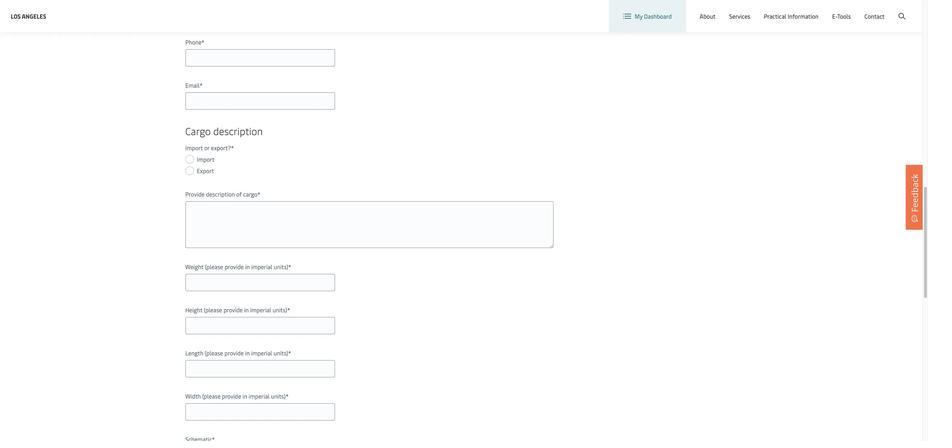 Task type: vqa. For each thing, say whether or not it's contained in the screenshot.
rightmost terms
no



Task type: locate. For each thing, give the bounding box(es) containing it.
menu
[[803, 7, 818, 15]]

(please for width
[[202, 393, 221, 400]]

e-tools
[[833, 12, 852, 20]]

import
[[185, 144, 203, 152], [197, 155, 215, 163]]

height
[[185, 306, 203, 314]]

global menu button
[[769, 0, 825, 21]]

contact
[[865, 12, 885, 20]]

units) up weight (please provide in imperial units) text field in the bottom of the page
[[274, 263, 289, 271]]

contact button
[[865, 0, 885, 32]]

units) up height (please provide in imperial units) text box on the bottom of the page
[[273, 306, 287, 314]]

units) for length (please provide in imperial units)
[[274, 349, 288, 357]]

import left or
[[185, 144, 203, 152]]

Height (please provide in imperial units) text field
[[185, 317, 335, 335]]

cargo
[[185, 124, 211, 138]]

cargo
[[243, 190, 258, 198]]

los angeles
[[11, 12, 46, 20]]

in up length (please provide in imperial units) text box
[[245, 349, 250, 357]]

create
[[871, 7, 887, 15]]

(please right weight
[[205, 263, 223, 271]]

global menu
[[785, 7, 818, 15]]

provide for height
[[224, 306, 243, 314]]

services button
[[730, 0, 751, 32]]

about button
[[700, 0, 716, 32]]

1 vertical spatial description
[[206, 190, 235, 198]]

dashboard
[[645, 12, 672, 20]]

my dashboard button
[[624, 0, 672, 32]]

description up export?
[[214, 124, 263, 138]]

feedback
[[910, 174, 921, 212]]

in up weight (please provide in imperial units) text field in the bottom of the page
[[245, 263, 250, 271]]

in for height (please provide in imperial units)
[[244, 306, 249, 314]]

provide up weight (please provide in imperial units) text field in the bottom of the page
[[225, 263, 244, 271]]

units) for weight (please provide in imperial units)
[[274, 263, 289, 271]]

Email email field
[[185, 92, 335, 110]]

switch
[[721, 6, 738, 14]]

imperial
[[251, 263, 273, 271], [250, 306, 271, 314], [251, 349, 272, 357], [249, 393, 270, 400]]

units) up the width (please provide in imperial units) text field
[[271, 393, 286, 400]]

Weight (please provide in imperial units) text field
[[185, 274, 335, 291]]

provide
[[185, 190, 205, 198]]

in
[[245, 263, 250, 271], [244, 306, 249, 314], [245, 349, 250, 357], [243, 393, 247, 400]]

imperial up length (please provide in imperial units) text box
[[251, 349, 272, 357]]

imperial up weight (please provide in imperial units) text field in the bottom of the page
[[251, 263, 273, 271]]

units)
[[274, 263, 289, 271], [273, 306, 287, 314], [274, 349, 288, 357], [271, 393, 286, 400]]

0 vertical spatial import
[[185, 144, 203, 152]]

in for weight (please provide in imperial units)
[[245, 263, 250, 271]]

0 vertical spatial description
[[214, 124, 263, 138]]

description
[[214, 124, 263, 138], [206, 190, 235, 198]]

width
[[185, 393, 201, 400]]

1 vertical spatial import
[[197, 155, 215, 163]]

imperial up the width (please provide in imperial units) text field
[[249, 393, 270, 400]]

provide up the width (please provide in imperial units) text field
[[222, 393, 241, 400]]

los
[[11, 12, 21, 20]]

about
[[700, 12, 716, 20]]

in up the width (please provide in imperial units) text field
[[243, 393, 247, 400]]

(please right width
[[202, 393, 221, 400]]

practical
[[765, 12, 787, 20]]

services
[[730, 12, 751, 20]]

provide up height (please provide in imperial units) text box on the bottom of the page
[[224, 306, 243, 314]]

cargo description
[[185, 124, 263, 138]]

in for width (please provide in imperial units)
[[243, 393, 247, 400]]

imperial for weight (please provide in imperial units)
[[251, 263, 273, 271]]

in up height (please provide in imperial units) text box on the bottom of the page
[[244, 306, 249, 314]]

in for length (please provide in imperial units)
[[245, 349, 250, 357]]

None radio
[[185, 155, 194, 164]]

provide
[[225, 263, 244, 271], [224, 306, 243, 314], [225, 349, 244, 357], [222, 393, 241, 400]]

import up export
[[197, 155, 215, 163]]

location
[[740, 6, 762, 14]]

imperial up height (please provide in imperial units) text box on the bottom of the page
[[250, 306, 271, 314]]

import for import or export?
[[185, 144, 203, 152]]

(please for weight
[[205, 263, 223, 271]]

(please right length
[[205, 349, 223, 357]]

account
[[889, 7, 910, 15]]

provide up length (please provide in imperial units) text box
[[225, 349, 244, 357]]

login
[[852, 7, 866, 15]]

angeles
[[22, 12, 46, 20]]

(please
[[205, 263, 223, 271], [204, 306, 222, 314], [205, 349, 223, 357], [202, 393, 221, 400]]

units) up length (please provide in imperial units) text box
[[274, 349, 288, 357]]

None radio
[[185, 167, 194, 175]]

import or export?
[[185, 144, 231, 152]]

provide for length
[[225, 349, 244, 357]]

description left of
[[206, 190, 235, 198]]

(please right height
[[204, 306, 222, 314]]



Task type: describe. For each thing, give the bounding box(es) containing it.
imperial for width (please provide in imperial units)
[[249, 393, 270, 400]]

e-
[[833, 12, 838, 20]]

tools
[[838, 12, 852, 20]]

switch location button
[[710, 6, 762, 14]]

practical information button
[[765, 0, 819, 32]]

Provide description of cargo text field
[[185, 201, 554, 248]]

export?
[[211, 144, 231, 152]]

imperial for length (please provide in imperial units)
[[251, 349, 272, 357]]

my
[[635, 12, 643, 20]]

phone
[[185, 38, 202, 46]]

description for cargo
[[214, 124, 263, 138]]

switch location
[[721, 6, 762, 14]]

feedback button
[[907, 165, 925, 230]]

weight (please provide in imperial units)
[[185, 263, 289, 271]]

global
[[785, 7, 801, 15]]

units) for width (please provide in imperial units)
[[271, 393, 286, 400]]

my dashboard
[[635, 12, 672, 20]]

weight
[[185, 263, 204, 271]]

Length (please provide in imperial units) text field
[[185, 361, 335, 378]]

width (please provide in imperial units)
[[185, 393, 286, 400]]

practical information
[[765, 12, 819, 20]]

provide for weight
[[225, 263, 244, 271]]

provide description of cargo
[[185, 190, 258, 198]]

e-tools button
[[833, 0, 852, 32]]

/
[[867, 7, 869, 15]]

(please for height
[[204, 306, 222, 314]]

Country text field
[[185, 6, 335, 23]]

provide for width
[[222, 393, 241, 400]]

(please for length
[[205, 349, 223, 357]]

of
[[236, 190, 242, 198]]

Width (please provide in imperial units) text field
[[185, 404, 335, 421]]

or
[[204, 144, 210, 152]]

los angeles link
[[11, 12, 46, 21]]

description for provide
[[206, 190, 235, 198]]

Phone telephone field
[[185, 49, 335, 67]]

email
[[185, 81, 200, 89]]

information
[[789, 12, 819, 20]]

login / create account link
[[838, 0, 910, 21]]

imperial for height (please provide in imperial units)
[[250, 306, 271, 314]]

height (please provide in imperial units)
[[185, 306, 287, 314]]

login / create account
[[852, 7, 910, 15]]

units) for height (please provide in imperial units)
[[273, 306, 287, 314]]

import for import
[[197, 155, 215, 163]]

length
[[185, 349, 204, 357]]

length (please provide in imperial units)
[[185, 349, 288, 357]]

export
[[197, 167, 214, 175]]



